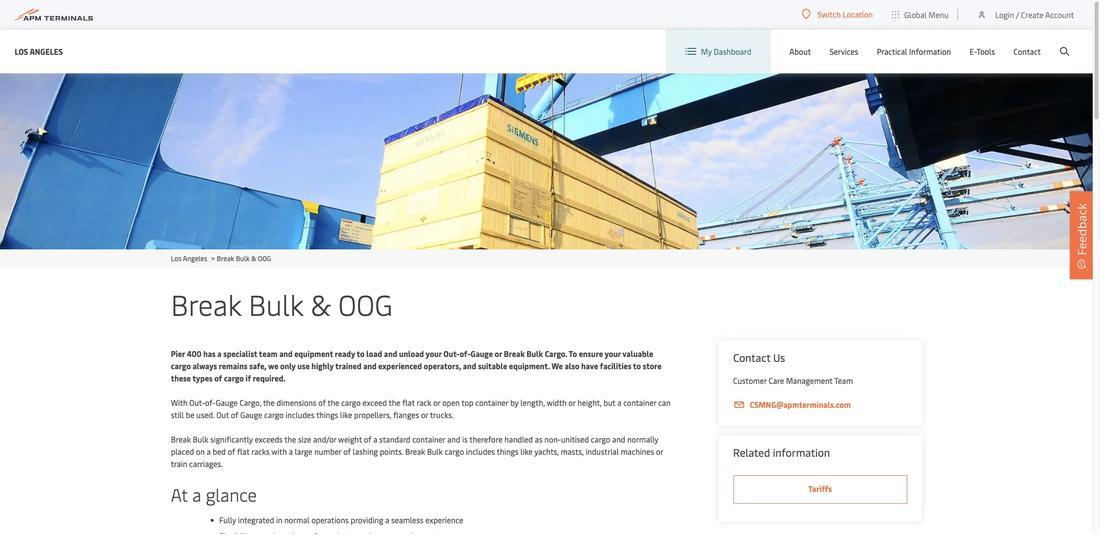 Task type: vqa. For each thing, say whether or not it's contained in the screenshot.
"things" in "With Out-of-Gauge Cargo, the dimensions of the cargo exceed the flat rack or open top container by length, width or height, but a container can still be used. Out of Gauge cargo includes things like propellers, flanges or trucks."
yes



Task type: locate. For each thing, give the bounding box(es) containing it.
1 horizontal spatial gauge
[[240, 409, 262, 420]]

global menu button
[[883, 0, 959, 29]]

0 horizontal spatial contact
[[733, 350, 771, 365]]

non-
[[545, 434, 561, 445]]

of- up operators,
[[460, 348, 471, 359]]

1 horizontal spatial includes
[[466, 446, 495, 457]]

1 vertical spatial &
[[311, 285, 331, 323]]

height,
[[578, 397, 602, 408]]

or inside 'pier 400 has a specialist team and equipment ready to load and unload your out-of-gauge or break bulk cargo. to ensure your valuable cargo always remains safe, we only use highly trained and experienced operators, and suitable equipment. we also have facilities to store these types of cargo if required.'
[[495, 348, 502, 359]]

my dashboard button
[[686, 29, 752, 73]]

fully
[[219, 514, 236, 525]]

includes inside with out-of-gauge cargo, the dimensions of the cargo exceed the flat rack or open top container by length, width or height, but a container can still be used. out of gauge cargo includes things like propellers, flanges or trucks.
[[286, 409, 315, 420]]

0 vertical spatial like
[[340, 409, 352, 420]]

break right points. at bottom
[[405, 446, 425, 457]]

1 horizontal spatial things
[[497, 446, 519, 457]]

csmng@apmterminals.com
[[750, 399, 851, 410]]

like down handled
[[521, 446, 533, 457]]

0 horizontal spatial los
[[15, 46, 28, 56]]

flanges
[[393, 409, 419, 420]]

1 horizontal spatial oog
[[338, 285, 393, 323]]

gauge up out
[[216, 397, 238, 408]]

as
[[535, 434, 543, 445]]

out- up operators,
[[444, 348, 460, 359]]

1 vertical spatial of-
[[205, 397, 216, 408]]

0 vertical spatial los
[[15, 46, 28, 56]]

/
[[1016, 9, 1019, 20]]

out- up be
[[189, 397, 205, 408]]

1 vertical spatial angeles
[[183, 254, 207, 263]]

login / create account
[[995, 9, 1074, 20]]

1 vertical spatial los angeles link
[[171, 254, 207, 263]]

the
[[263, 397, 275, 408], [328, 397, 339, 408], [389, 397, 401, 408], [284, 434, 296, 445]]

1 horizontal spatial of-
[[460, 348, 471, 359]]

equipment.
[[509, 360, 550, 371]]

0 vertical spatial includes
[[286, 409, 315, 420]]

container left can
[[623, 397, 657, 408]]

equipment
[[294, 348, 333, 359]]

1 horizontal spatial your
[[605, 348, 621, 359]]

things down handled
[[497, 446, 519, 457]]

about
[[790, 46, 811, 57]]

fully integrated in normal operations providing a seamless experience
[[219, 514, 463, 525]]

0 horizontal spatial like
[[340, 409, 352, 420]]

1 vertical spatial like
[[521, 446, 533, 457]]

out-
[[444, 348, 460, 359], [189, 397, 205, 408]]

points.
[[380, 446, 403, 457]]

1 vertical spatial los
[[171, 254, 181, 263]]

0 vertical spatial angeles
[[30, 46, 63, 56]]

cargo up the exceeds
[[264, 409, 284, 420]]

1 horizontal spatial angeles
[[183, 254, 207, 263]]

a
[[217, 348, 222, 359], [618, 397, 622, 408], [373, 434, 377, 445], [207, 446, 211, 457], [289, 446, 293, 457], [192, 482, 201, 506], [385, 514, 389, 525]]

angeles for los angeles
[[30, 46, 63, 56]]

to
[[357, 348, 365, 359], [633, 360, 641, 371]]

los
[[15, 46, 28, 56], [171, 254, 181, 263]]

csmng@apmterminals.com link
[[733, 399, 907, 411]]

0 horizontal spatial includes
[[286, 409, 315, 420]]

of up lashing
[[364, 434, 371, 445]]

operators,
[[424, 360, 461, 371]]

includes down therefore
[[466, 446, 495, 457]]

your up operators,
[[426, 348, 442, 359]]

flat
[[402, 397, 415, 408], [237, 446, 250, 457]]

flat inside with out-of-gauge cargo, the dimensions of the cargo exceed the flat rack or open top container by length, width or height, but a container can still be used. out of gauge cargo includes things like propellers, flanges or trucks.
[[402, 397, 415, 408]]

size
[[298, 434, 311, 445]]

includes down dimensions
[[286, 409, 315, 420]]

0 vertical spatial contact
[[1014, 46, 1041, 57]]

contact up customer
[[733, 350, 771, 365]]

to left the load
[[357, 348, 365, 359]]

0 horizontal spatial your
[[426, 348, 442, 359]]

my
[[701, 46, 712, 57]]

flat down significantly
[[237, 446, 250, 457]]

exceeds
[[255, 434, 283, 445]]

standard
[[379, 434, 411, 445]]

contact down the login / create account link
[[1014, 46, 1041, 57]]

and
[[279, 348, 293, 359], [384, 348, 397, 359], [363, 360, 377, 371], [463, 360, 476, 371], [447, 434, 460, 445], [612, 434, 625, 445]]

and up only at the left
[[279, 348, 293, 359]]

the up the flanges
[[389, 397, 401, 408]]

the left the "size"
[[284, 434, 296, 445]]

0 horizontal spatial &
[[251, 254, 256, 263]]

e-
[[970, 46, 977, 57]]

1 vertical spatial things
[[497, 446, 519, 457]]

of inside 'pier 400 has a specialist team and equipment ready to load and unload your out-of-gauge or break bulk cargo. to ensure your valuable cargo always remains safe, we only use highly trained and experienced operators, and suitable equipment. we also have facilities to store these types of cargo if required.'
[[214, 373, 222, 383]]

and left is
[[447, 434, 460, 445]]

or up suitable
[[495, 348, 502, 359]]

0 horizontal spatial flat
[[237, 446, 250, 457]]

0 vertical spatial &
[[251, 254, 256, 263]]

0 vertical spatial los angeles link
[[15, 45, 63, 57]]

required.
[[253, 373, 286, 383]]

like up weight
[[340, 409, 352, 420]]

1 vertical spatial out-
[[189, 397, 205, 408]]

always
[[193, 360, 217, 371]]

0 horizontal spatial to
[[357, 348, 365, 359]]

1 horizontal spatial los
[[171, 254, 181, 263]]

0 horizontal spatial oog
[[258, 254, 271, 263]]

things inside with out-of-gauge cargo, the dimensions of the cargo exceed the flat rack or open top container by length, width or height, but a container can still be used. out of gauge cargo includes things like propellers, flanges or trucks.
[[316, 409, 338, 420]]

and/or
[[313, 434, 336, 445]]

or
[[495, 348, 502, 359], [433, 397, 441, 408], [569, 397, 576, 408], [421, 409, 428, 420], [656, 446, 663, 457]]

also
[[565, 360, 580, 371]]

or down normally
[[656, 446, 663, 457]]

1 horizontal spatial out-
[[444, 348, 460, 359]]

cargo up industrial
[[591, 434, 611, 445]]

0 horizontal spatial angeles
[[30, 46, 63, 56]]

1 your from the left
[[426, 348, 442, 359]]

flat up the flanges
[[402, 397, 415, 408]]

rack
[[417, 397, 431, 408]]

1 horizontal spatial like
[[521, 446, 533, 457]]

container inside 'break bulk significantly exceeds the size and/or weight of a standard container and is therefore handled as non-unitised cargo and normally placed on a bed of flat racks with a large number of lashing points. break bulk cargo includes things like yachts, masts, industrial machines or train carriages.'
[[412, 434, 445, 445]]

0 vertical spatial to
[[357, 348, 365, 359]]

to down valuable
[[633, 360, 641, 371]]

of
[[214, 373, 222, 383], [318, 397, 326, 408], [231, 409, 238, 420], [364, 434, 371, 445], [228, 446, 235, 457], [343, 446, 351, 457]]

valuable
[[623, 348, 653, 359]]

break up equipment.
[[504, 348, 525, 359]]

a right has
[[217, 348, 222, 359]]

of down weight
[[343, 446, 351, 457]]

gauge up suitable
[[471, 348, 493, 359]]

location
[[843, 9, 873, 20]]

0 vertical spatial of-
[[460, 348, 471, 359]]

at a glance
[[171, 482, 257, 506]]

of- up used.
[[205, 397, 216, 408]]

cargo down remains
[[224, 373, 244, 383]]

feedback button
[[1070, 191, 1094, 279]]

but
[[604, 397, 616, 408]]

1 horizontal spatial flat
[[402, 397, 415, 408]]

0 horizontal spatial gauge
[[216, 397, 238, 408]]

0 horizontal spatial out-
[[189, 397, 205, 408]]

train
[[171, 458, 187, 469]]

angeles for los angeles > break bulk & oog
[[183, 254, 207, 263]]

los for los angeles
[[15, 46, 28, 56]]

we
[[552, 360, 563, 371]]

1 horizontal spatial &
[[311, 285, 331, 323]]

practical
[[877, 46, 907, 57]]

0 horizontal spatial of-
[[205, 397, 216, 408]]

1 vertical spatial contact
[[733, 350, 771, 365]]

1 horizontal spatial to
[[633, 360, 641, 371]]

and up industrial
[[612, 434, 625, 445]]

1 vertical spatial oog
[[338, 285, 393, 323]]

management
[[786, 375, 833, 386]]

&
[[251, 254, 256, 263], [311, 285, 331, 323]]

related information
[[733, 445, 830, 460]]

pier
[[171, 348, 185, 359]]

gauge down cargo,
[[240, 409, 262, 420]]

1 vertical spatial gauge
[[216, 397, 238, 408]]

oog
[[258, 254, 271, 263], [338, 285, 393, 323]]

break bulk image
[[0, 73, 1093, 249]]

a right but
[[618, 397, 622, 408]]

0 vertical spatial things
[[316, 409, 338, 420]]

or right width
[[569, 397, 576, 408]]

0 horizontal spatial things
[[316, 409, 338, 420]]

with out-of-gauge cargo, the dimensions of the cargo exceed the flat rack or open top container by length, width or height, but a container can still be used. out of gauge cargo includes things like propellers, flanges or trucks.
[[171, 397, 671, 420]]

safe,
[[249, 360, 267, 371]]

1 horizontal spatial contact
[[1014, 46, 1041, 57]]

like inside 'break bulk significantly exceeds the size and/or weight of a standard container and is therefore handled as non-unitised cargo and normally placed on a bed of flat racks with a large number of lashing points. break bulk cargo includes things like yachts, masts, industrial machines or train carriages.'
[[521, 446, 533, 457]]

contact
[[1014, 46, 1041, 57], [733, 350, 771, 365]]

1 vertical spatial flat
[[237, 446, 250, 457]]

container down trucks.
[[412, 434, 445, 445]]

is
[[462, 434, 468, 445]]

your
[[426, 348, 442, 359], [605, 348, 621, 359]]

includes
[[286, 409, 315, 420], [466, 446, 495, 457]]

>
[[211, 254, 215, 263]]

the inside 'break bulk significantly exceeds the size and/or weight of a standard container and is therefore handled as non-unitised cargo and normally placed on a bed of flat racks with a large number of lashing points. break bulk cargo includes things like yachts, masts, industrial machines or train carriages.'
[[284, 434, 296, 445]]

1 vertical spatial includes
[[466, 446, 495, 457]]

of- inside 'pier 400 has a specialist team and equipment ready to load and unload your out-of-gauge or break bulk cargo. to ensure your valuable cargo always remains safe, we only use highly trained and experienced operators, and suitable equipment. we also have facilities to store these types of cargo if required.'
[[460, 348, 471, 359]]

0 horizontal spatial container
[[412, 434, 445, 445]]

container left by
[[475, 397, 508, 408]]

break inside 'pier 400 has a specialist team and equipment ready to load and unload your out-of-gauge or break bulk cargo. to ensure your valuable cargo always remains safe, we only use highly trained and experienced operators, and suitable equipment. we also have facilities to store these types of cargo if required.'
[[504, 348, 525, 359]]

cargo down is
[[445, 446, 464, 457]]

of-
[[460, 348, 471, 359], [205, 397, 216, 408]]

of- inside with out-of-gauge cargo, the dimensions of the cargo exceed the flat rack or open top container by length, width or height, but a container can still be used. out of gauge cargo includes things like propellers, flanges or trucks.
[[205, 397, 216, 408]]

masts,
[[561, 446, 584, 457]]

things
[[316, 409, 338, 420], [497, 446, 519, 457]]

customer care management team
[[733, 375, 853, 386]]

information
[[909, 46, 951, 57]]

lashing
[[353, 446, 378, 457]]

information
[[773, 445, 830, 460]]

break
[[217, 254, 234, 263], [171, 285, 241, 323], [504, 348, 525, 359], [171, 434, 191, 445], [405, 446, 425, 457]]

0 vertical spatial gauge
[[471, 348, 493, 359]]

0 vertical spatial flat
[[402, 397, 415, 408]]

things up and/or
[[316, 409, 338, 420]]

things inside 'break bulk significantly exceeds the size and/or weight of a standard container and is therefore handled as non-unitised cargo and normally placed on a bed of flat racks with a large number of lashing points. break bulk cargo includes things like yachts, masts, industrial machines or train carriages.'
[[497, 446, 519, 457]]

these
[[171, 373, 191, 383]]

or down 'rack'
[[421, 409, 428, 420]]

0 vertical spatial out-
[[444, 348, 460, 359]]

about button
[[790, 29, 811, 73]]

los angeles link
[[15, 45, 63, 57], [171, 254, 207, 263]]

2 vertical spatial gauge
[[240, 409, 262, 420]]

of right types
[[214, 373, 222, 383]]

types
[[192, 373, 213, 383]]

a inside with out-of-gauge cargo, the dimensions of the cargo exceed the flat rack or open top container by length, width or height, but a container can still be used. out of gauge cargo includes things like propellers, flanges or trucks.
[[618, 397, 622, 408]]

facilities
[[600, 360, 632, 371]]

pier 400 has a specialist team and equipment ready to load and unload your out-of-gauge or break bulk cargo. to ensure your valuable cargo always remains safe, we only use highly trained and experienced operators, and suitable equipment. we also have facilities to store these types of cargo if required.
[[171, 348, 662, 383]]

switch
[[818, 9, 841, 20]]

cargo left exceed at the left bottom of page
[[341, 397, 361, 408]]

2 horizontal spatial gauge
[[471, 348, 493, 359]]

has
[[203, 348, 216, 359]]

a left seamless
[[385, 514, 389, 525]]

your up facilities at the right
[[605, 348, 621, 359]]



Task type: describe. For each thing, give the bounding box(es) containing it.
cargo.
[[545, 348, 567, 359]]

practical information
[[877, 46, 951, 57]]

width
[[547, 397, 567, 408]]

services
[[830, 46, 858, 57]]

to
[[569, 348, 577, 359]]

or right 'rack'
[[433, 397, 441, 408]]

of right out
[[231, 409, 238, 420]]

cargo,
[[240, 397, 261, 408]]

out
[[216, 409, 229, 420]]

contact for contact
[[1014, 46, 1041, 57]]

dashboard
[[714, 46, 752, 57]]

racks
[[251, 446, 270, 457]]

with
[[171, 397, 188, 408]]

open
[[442, 397, 460, 408]]

experienced
[[378, 360, 422, 371]]

break bulk significantly exceeds the size and/or weight of a standard container and is therefore handled as non-unitised cargo and normally placed on a bed of flat racks with a large number of lashing points. break bulk cargo includes things like yachts, masts, industrial machines or train carriages.
[[171, 434, 663, 469]]

care
[[769, 375, 784, 386]]

a inside 'pier 400 has a specialist team and equipment ready to load and unload your out-of-gauge or break bulk cargo. to ensure your valuable cargo always remains safe, we only use highly trained and experienced operators, and suitable equipment. we also have facilities to store these types of cargo if required.'
[[217, 348, 222, 359]]

at
[[171, 482, 188, 506]]

a right on
[[207, 446, 211, 457]]

contact button
[[1014, 29, 1041, 73]]

los for los angeles > break bulk & oog
[[171, 254, 181, 263]]

contact for contact us
[[733, 350, 771, 365]]

unitised
[[561, 434, 589, 445]]

break up the placed
[[171, 434, 191, 445]]

or inside 'break bulk significantly exceeds the size and/or weight of a standard container and is therefore handled as non-unitised cargo and normally placed on a bed of flat racks with a large number of lashing points. break bulk cargo includes things like yachts, masts, industrial machines or train carriages.'
[[656, 446, 663, 457]]

global menu
[[904, 9, 949, 20]]

large
[[295, 446, 313, 457]]

global
[[904, 9, 927, 20]]

a right the with at the bottom left of page
[[289, 446, 293, 457]]

length,
[[521, 397, 545, 408]]

break right ">" on the top
[[217, 254, 234, 263]]

tariffs link
[[733, 475, 907, 504]]

e-tools button
[[970, 29, 995, 73]]

like inside with out-of-gauge cargo, the dimensions of the cargo exceed the flat rack or open top container by length, width or height, but a container can still be used. out of gauge cargo includes things like propellers, flanges or trucks.
[[340, 409, 352, 420]]

2 your from the left
[[605, 348, 621, 359]]

load
[[366, 348, 382, 359]]

practical information button
[[877, 29, 951, 73]]

0 horizontal spatial los angeles link
[[15, 45, 63, 57]]

1 vertical spatial to
[[633, 360, 641, 371]]

operations
[[311, 514, 349, 525]]

1 horizontal spatial los angeles link
[[171, 254, 207, 263]]

0 vertical spatial oog
[[258, 254, 271, 263]]

store
[[643, 360, 662, 371]]

handled
[[505, 434, 533, 445]]

dimensions
[[277, 397, 316, 408]]

login / create account link
[[977, 0, 1074, 29]]

only
[[280, 360, 296, 371]]

and down the load
[[363, 360, 377, 371]]

used.
[[196, 409, 215, 420]]

still
[[171, 409, 184, 420]]

related
[[733, 445, 770, 460]]

weight
[[338, 434, 362, 445]]

of right dimensions
[[318, 397, 326, 408]]

if
[[246, 373, 251, 383]]

contact us
[[733, 350, 785, 365]]

therefore
[[470, 434, 503, 445]]

team
[[259, 348, 278, 359]]

tools
[[977, 46, 995, 57]]

number
[[314, 446, 342, 457]]

out- inside 'pier 400 has a specialist team and equipment ready to load and unload your out-of-gauge or break bulk cargo. to ensure your valuable cargo always remains safe, we only use highly trained and experienced operators, and suitable equipment. we also have facilities to store these types of cargo if required.'
[[444, 348, 460, 359]]

and left suitable
[[463, 360, 476, 371]]

normal
[[284, 514, 310, 525]]

top
[[462, 397, 474, 408]]

industrial
[[586, 446, 619, 457]]

and up experienced on the left
[[384, 348, 397, 359]]

switch location button
[[802, 9, 873, 20]]

the right dimensions
[[328, 397, 339, 408]]

glance
[[206, 482, 257, 506]]

login
[[995, 9, 1014, 20]]

customer
[[733, 375, 767, 386]]

the right cargo,
[[263, 397, 275, 408]]

by
[[510, 397, 519, 408]]

use
[[297, 360, 310, 371]]

have
[[581, 360, 598, 371]]

los angeles
[[15, 46, 63, 56]]

carriages.
[[189, 458, 223, 469]]

account
[[1046, 9, 1074, 20]]

specialist
[[223, 348, 257, 359]]

includes inside 'break bulk significantly exceeds the size and/or weight of a standard container and is therefore handled as non-unitised cargo and normally placed on a bed of flat racks with a large number of lashing points. break bulk cargo includes things like yachts, masts, industrial machines or train carriages.'
[[466, 446, 495, 457]]

out- inside with out-of-gauge cargo, the dimensions of the cargo exceed the flat rack or open top container by length, width or height, but a container can still be used. out of gauge cargo includes things like propellers, flanges or trucks.
[[189, 397, 205, 408]]

yachts,
[[535, 446, 559, 457]]

flat inside 'break bulk significantly exceeds the size and/or weight of a standard container and is therefore handled as non-unitised cargo and normally placed on a bed of flat racks with a large number of lashing points. break bulk cargo includes things like yachts, masts, industrial machines or train carriages.'
[[237, 446, 250, 457]]

highly
[[312, 360, 334, 371]]

propellers,
[[354, 409, 391, 420]]

break bulk & oog
[[171, 285, 393, 323]]

a up lashing
[[373, 434, 377, 445]]

cargo up these
[[171, 360, 191, 371]]

gauge inside 'pier 400 has a specialist team and equipment ready to load and unload your out-of-gauge or break bulk cargo. to ensure your valuable cargo always remains safe, we only use highly trained and experienced operators, and suitable equipment. we also have facilities to store these types of cargo if required.'
[[471, 348, 493, 359]]

create
[[1021, 9, 1044, 20]]

bed
[[213, 446, 226, 457]]

integrated
[[238, 514, 274, 525]]

my dashboard
[[701, 46, 752, 57]]

tariffs
[[808, 483, 832, 494]]

a right at
[[192, 482, 201, 506]]

400
[[187, 348, 202, 359]]

providing
[[351, 514, 383, 525]]

team
[[834, 375, 853, 386]]

2 horizontal spatial container
[[623, 397, 657, 408]]

us
[[773, 350, 785, 365]]

menu
[[929, 9, 949, 20]]

bulk inside 'pier 400 has a specialist team and equipment ready to load and unload your out-of-gauge or break bulk cargo. to ensure your valuable cargo always remains safe, we only use highly trained and experienced operators, and suitable equipment. we also have facilities to store these types of cargo if required.'
[[527, 348, 543, 359]]

of right bed
[[228, 446, 235, 457]]

break down ">" on the top
[[171, 285, 241, 323]]

exceed
[[363, 397, 387, 408]]

remains
[[219, 360, 247, 371]]

we
[[268, 360, 278, 371]]

1 horizontal spatial container
[[475, 397, 508, 408]]



